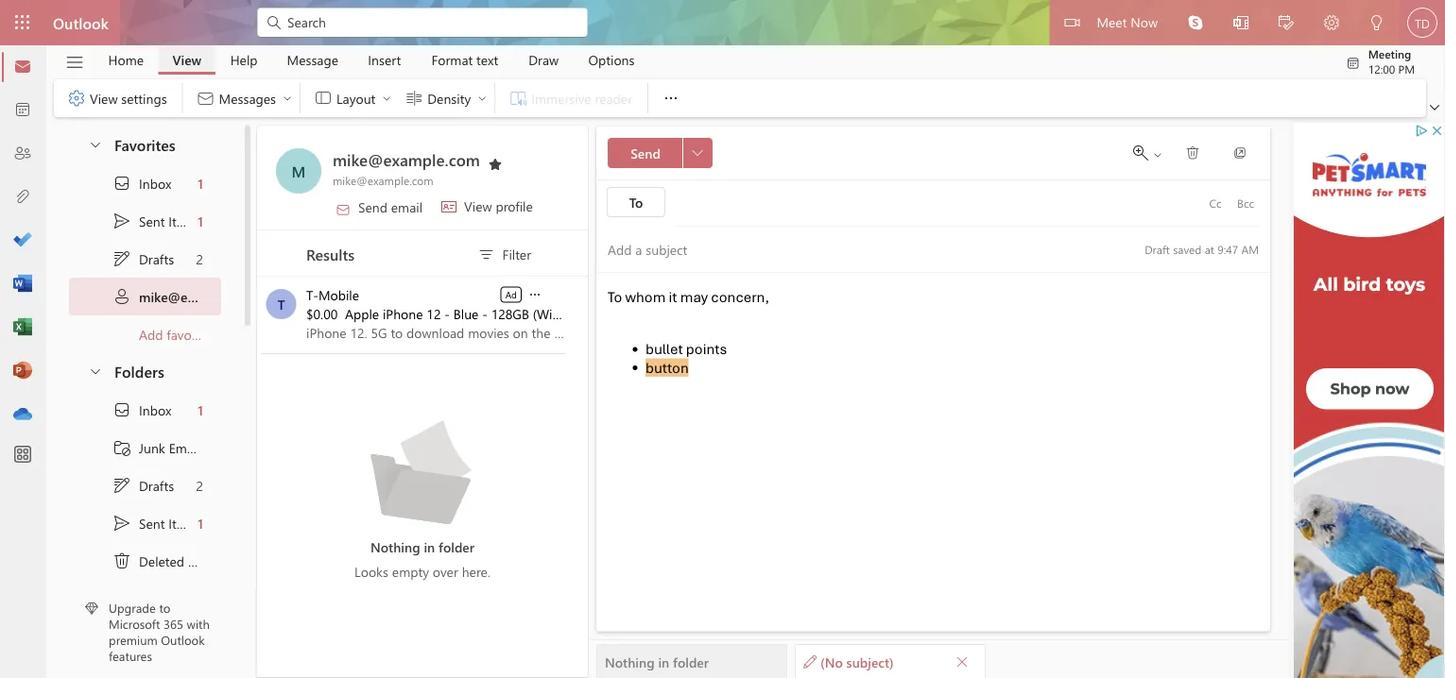 Task type: locate. For each thing, give the bounding box(es) containing it.
items right deleted
[[188, 553, 220, 570]]

subject)
[[847, 654, 894, 671]]

mike@example.com inside  mike@example.com
[[139, 288, 260, 306]]

1 vertical spatial send
[[358, 198, 388, 216]]

view right 
[[90, 89, 118, 107]]

0 vertical spatial  tree item
[[69, 240, 221, 278]]

 drafts down  tree item
[[113, 477, 174, 495]]

payments)
[[638, 305, 698, 322]]

1 vertical spatial nothing
[[605, 654, 655, 671]]

 down  in the bottom of the page
[[113, 477, 131, 495]]

0 horizontal spatial 
[[692, 147, 703, 159]]

text
[[477, 51, 498, 69]]

1 vertical spatial view
[[90, 89, 118, 107]]

2  from the top
[[113, 401, 131, 420]]


[[488, 156, 503, 172]]

view inside  view settings
[[90, 89, 118, 107]]


[[405, 89, 424, 108]]

1 horizontal spatial 
[[1186, 146, 1201, 161]]

insert
[[368, 51, 401, 69]]

0 horizontal spatial nothing
[[371, 539, 420, 556]]

 drafts
[[113, 250, 174, 269], [113, 477, 174, 495]]

 down favorites tree item
[[113, 174, 131, 193]]

folder inside 'button'
[[673, 654, 709, 671]]

0 vertical spatial 
[[113, 250, 131, 269]]

0 vertical spatial 
[[662, 89, 681, 108]]

email
[[391, 198, 423, 216]]

view right 
[[464, 198, 492, 215]]

 tree item up junk
[[69, 391, 221, 429]]

0 horizontal spatial 
[[528, 287, 543, 303]]

1 horizontal spatial 
[[336, 202, 351, 217]]

sent
[[139, 212, 165, 230], [139, 515, 165, 533]]

0 vertical spatial  tree item
[[69, 202, 221, 240]]

concern,
[[711, 288, 770, 307]]

1  sent items 1 from the top
[[113, 212, 203, 231]]

 inbox inside favorites tree
[[113, 174, 171, 193]]

view inside button
[[173, 51, 202, 69]]

1  drafts from the top
[[113, 250, 174, 269]]

folder
[[439, 539, 475, 556], [673, 654, 709, 671]]

over
[[433, 563, 458, 581]]

1 horizontal spatial to
[[629, 193, 643, 211]]

1 up  mike@example.com
[[198, 212, 203, 230]]

1 up  deleted items
[[198, 515, 203, 533]]

 right 
[[1153, 149, 1164, 161]]

 left 
[[282, 93, 293, 104]]

excel image
[[13, 319, 32, 338]]

1  from the top
[[113, 174, 131, 193]]

0 vertical spatial  tree item
[[69, 165, 221, 202]]

 left favorites
[[88, 137, 103, 152]]

send inside  send email
[[358, 198, 388, 216]]

folder inside nothing in folder looks empty over here.
[[439, 539, 475, 556]]

 inbox up  tree item
[[113, 401, 171, 420]]

9:47
[[1218, 242, 1239, 257]]

folder for nothing in folder looks empty over here.
[[439, 539, 475, 556]]


[[1065, 15, 1080, 30]]

to down send button
[[629, 193, 643, 211]]

items up  deleted items
[[169, 515, 200, 533]]

1 horizontal spatial view
[[173, 51, 202, 69]]

2 drafts from the top
[[139, 477, 174, 495]]

 button
[[1222, 138, 1259, 168]]

1 vertical spatial  sent items 1
[[113, 514, 203, 533]]

sent inside tree
[[139, 515, 165, 533]]

 tree item down favorites tree item
[[69, 202, 221, 240]]

 view settings
[[67, 89, 167, 108]]

 tree item for 
[[69, 165, 221, 202]]


[[265, 13, 284, 32]]

0 vertical spatial  inbox
[[113, 174, 171, 193]]

outlook banner
[[0, 0, 1446, 48]]

bullet
[[646, 340, 683, 359]]

 layout 
[[314, 89, 393, 108]]

2  inbox from the top
[[113, 401, 171, 420]]

2 inbox from the top
[[139, 402, 171, 419]]

layout
[[337, 89, 376, 107]]


[[1430, 103, 1440, 113], [692, 147, 703, 159]]

powerpoint image
[[13, 362, 32, 381]]

1 vertical spatial  button
[[78, 354, 111, 389]]

 for  popup button
[[692, 147, 703, 159]]

2  tree item from the top
[[69, 467, 221, 505]]

0 vertical spatial to
[[629, 193, 643, 211]]

1 sent from the top
[[139, 212, 165, 230]]

send up to button
[[631, 144, 661, 162]]


[[1188, 15, 1204, 30]]

 up 
[[113, 250, 131, 269]]

0 vertical spatial 
[[1430, 103, 1440, 113]]

2 down email
[[196, 477, 203, 495]]

drafts down  junk email at the bottom of page
[[139, 477, 174, 495]]

1 vertical spatial 
[[113, 477, 131, 495]]

pm
[[1399, 61, 1415, 76]]

0 vertical spatial items
[[169, 212, 200, 230]]


[[113, 250, 131, 269], [113, 477, 131, 495]]

1 vertical spatial drafts
[[139, 477, 174, 495]]

2  tree item from the top
[[69, 391, 221, 429]]

1  tree item from the top
[[69, 165, 221, 202]]

1 vertical spatial folder
[[673, 654, 709, 671]]

0 vertical spatial mike@example.com
[[333, 148, 480, 170]]

drafts inside favorites tree
[[139, 250, 174, 268]]

view
[[173, 51, 202, 69], [90, 89, 118, 107], [464, 198, 492, 215]]

 tree item
[[69, 165, 221, 202], [69, 391, 221, 429]]

(with
[[533, 305, 565, 322]]

meeting
[[1369, 46, 1412, 61]]

0 vertical spatial  drafts
[[113, 250, 174, 269]]

 drafts inside tree
[[113, 477, 174, 495]]

onedrive image
[[13, 406, 32, 425]]

2 - from the left
[[482, 305, 488, 322]]

more apps image
[[13, 446, 32, 465]]

 search field
[[257, 0, 588, 43]]

message list section
[[257, 126, 698, 678]]

1 vertical spatial  tree item
[[69, 467, 221, 505]]

1 2 from the top
[[196, 250, 203, 268]]

2 1 from the top
[[198, 212, 203, 230]]

drafts for 
[[139, 477, 174, 495]]

 tree item down junk
[[69, 467, 221, 505]]

 inside  send email
[[336, 202, 351, 217]]

 drafts up 
[[113, 250, 174, 269]]

folder for nothing in folder
[[673, 654, 709, 671]]

 button down 
[[78, 127, 111, 162]]

0 horizontal spatial 
[[113, 552, 131, 571]]

 inside tree
[[113, 401, 131, 420]]

 up results
[[336, 202, 351, 217]]

1  from the top
[[113, 250, 131, 269]]

1 horizontal spatial in
[[658, 654, 670, 671]]

1 down favorites tree item
[[198, 175, 203, 192]]

in inside nothing in folder 'button'
[[658, 654, 670, 671]]

 up  in the bottom of the page
[[113, 401, 131, 420]]

0 horizontal spatial in
[[424, 539, 435, 556]]

2  from the top
[[113, 477, 131, 495]]

1 vertical spatial  tree item
[[69, 505, 221, 543]]

 up (with
[[528, 287, 543, 303]]

2 sent from the top
[[139, 515, 165, 533]]

mike@example.com up email
[[333, 148, 480, 170]]

 button
[[1355, 0, 1400, 48]]

0 horizontal spatial view
[[90, 89, 118, 107]]

 inside button
[[1186, 146, 1201, 161]]

 inside tree item
[[113, 552, 131, 571]]

0 vertical spatial 2
[[196, 250, 203, 268]]

Search field
[[286, 12, 577, 31]]

1 vertical spatial in
[[658, 654, 670, 671]]

12:00
[[1369, 61, 1396, 76]]

add favorite tree item
[[69, 316, 221, 354]]

0 horizontal spatial -
[[445, 305, 450, 322]]

iphone
[[383, 305, 423, 322]]

2  drafts from the top
[[113, 477, 174, 495]]

0 horizontal spatial to
[[608, 288, 622, 307]]

0 vertical spatial 
[[196, 89, 215, 108]]

2 vertical spatial items
[[188, 553, 220, 570]]

inbox inside favorites tree
[[139, 175, 171, 192]]

 up  tree item
[[113, 514, 131, 533]]

 inside ' '
[[1153, 149, 1164, 161]]

profile
[[496, 198, 533, 215]]

1 vertical spatial 
[[336, 202, 351, 217]]

nothing for nothing in folder looks empty over here.
[[371, 539, 420, 556]]

2 2 from the top
[[196, 477, 203, 495]]

1 horizontal spatial send
[[631, 144, 661, 162]]

- right blue
[[482, 305, 488, 322]]

items inside favorites tree
[[169, 212, 200, 230]]

2 inside tree
[[196, 477, 203, 495]]

inbox inside tree
[[139, 402, 171, 419]]

density
[[428, 89, 471, 107]]

 left 
[[381, 93, 393, 104]]

1 drafts from the top
[[139, 250, 174, 268]]

nothing for nothing in folder
[[605, 654, 655, 671]]

send button
[[608, 138, 684, 168]]

view left help
[[173, 51, 202, 69]]

 button inside the folders tree item
[[78, 354, 111, 389]]

inbox up  junk email at the bottom of page
[[139, 402, 171, 419]]

 inside tree
[[113, 477, 131, 495]]

 right ' '
[[1186, 146, 1201, 161]]

 sent items 1 up  'tree item'
[[113, 212, 203, 231]]

0 vertical spatial  button
[[78, 127, 111, 162]]

1 horizontal spatial 
[[662, 89, 681, 108]]

drafts for 
[[139, 250, 174, 268]]

1 vertical spatial 
[[113, 552, 131, 571]]

 inside favorites tree
[[113, 250, 131, 269]]

format
[[432, 51, 473, 69]]

looks
[[355, 563, 389, 581]]

results
[[306, 244, 355, 264]]

 drafts for 
[[113, 250, 174, 269]]

 tree item down favorites
[[69, 165, 221, 202]]

 tree item up 
[[69, 240, 221, 278]]

drafts up  'tree item'
[[139, 250, 174, 268]]

 left deleted
[[113, 552, 131, 571]]

folders
[[114, 361, 164, 381]]

 send email
[[336, 198, 423, 217]]

2 up  mike@example.com
[[196, 250, 203, 268]]

1 vertical spatial sent
[[139, 515, 165, 533]]

0 vertical spatial outlook
[[53, 12, 109, 33]]

 inside  layout 
[[381, 93, 393, 104]]

 inside dropdown button
[[1430, 103, 1440, 113]]

 inbox for 
[[113, 401, 171, 420]]

1 horizontal spatial -
[[482, 305, 488, 322]]

1 - from the left
[[445, 305, 450, 322]]

0 vertical spatial  sent items 1
[[113, 212, 203, 231]]

meet now
[[1097, 13, 1158, 30]]


[[113, 287, 131, 306]]

 button left folders
[[78, 354, 111, 389]]

1 vertical spatial 
[[528, 287, 543, 303]]

1  inbox from the top
[[113, 174, 171, 193]]

1 vertical spatial items
[[169, 515, 200, 533]]


[[1370, 15, 1385, 30]]

tab list containing home
[[94, 45, 650, 75]]

nothing inside nothing in folder looks empty over here.
[[371, 539, 420, 556]]

now
[[1131, 13, 1158, 30]]

 button
[[949, 649, 976, 676]]


[[477, 245, 496, 264]]

inbox down favorites tree item
[[139, 175, 171, 192]]

 for messages
[[196, 89, 215, 108]]

1  tree item from the top
[[69, 240, 221, 278]]

 (no subject)
[[804, 654, 894, 671]]

0 vertical spatial nothing
[[371, 539, 420, 556]]

 view profile
[[442, 198, 533, 215]]

outlook down to
[[161, 632, 205, 649]]

mobile
[[319, 286, 359, 303]]

1 vertical spatial  drafts
[[113, 477, 174, 495]]

upgrade
[[109, 600, 156, 617]]

1 horizontal spatial folder
[[673, 654, 709, 671]]

draw button
[[515, 45, 573, 75]]

1  button from the top
[[78, 127, 111, 162]]

1 vertical spatial 
[[113, 401, 131, 420]]

 for  deleted items
[[113, 552, 131, 571]]


[[1186, 146, 1201, 161], [113, 552, 131, 571]]

2 horizontal spatial view
[[464, 198, 492, 215]]

 tree item
[[69, 240, 221, 278], [69, 467, 221, 505]]

 inside favorites tree
[[113, 174, 131, 193]]

0 vertical spatial in
[[424, 539, 435, 556]]

 inbox down favorites tree item
[[113, 174, 171, 193]]

view inside "message list" section
[[464, 198, 492, 215]]

1 horizontal spatial nothing
[[605, 654, 655, 671]]

in inside nothing in folder looks empty over here.
[[424, 539, 435, 556]]

items up  mike@example.com
[[169, 212, 200, 230]]

0 vertical spatial drafts
[[139, 250, 174, 268]]

0 vertical spatial view
[[173, 51, 202, 69]]

2  sent items 1 from the top
[[113, 514, 203, 533]]

nothing in folder
[[605, 654, 709, 671]]

2 vertical spatial mike@example.com
[[139, 288, 260, 306]]

0 vertical spatial send
[[631, 144, 661, 162]]

 inbox inside tree
[[113, 401, 171, 420]]

1 vertical spatial to
[[608, 288, 622, 307]]

1  from the top
[[113, 212, 131, 231]]

 tree item for 
[[69, 467, 221, 505]]

0 horizontal spatial 
[[196, 89, 215, 108]]

 left folders
[[88, 364, 103, 379]]

0 vertical spatial folder
[[439, 539, 475, 556]]

to inside message body, press alt+f10 to exit text box
[[608, 288, 622, 307]]

2 inside favorites tree
[[196, 250, 203, 268]]

 up 
[[113, 212, 131, 231]]

to left whom it
[[608, 288, 622, 307]]

 inbox
[[113, 174, 171, 193], [113, 401, 171, 420]]

to inside to button
[[629, 193, 643, 211]]

add
[[139, 326, 163, 343]]

 for  popup button
[[528, 287, 543, 303]]

1 vertical spatial outlook
[[161, 632, 205, 649]]

cc
[[1210, 196, 1222, 211]]

0 vertical spatial inbox
[[139, 175, 171, 192]]

send left email
[[358, 198, 388, 216]]

2  button from the top
[[78, 354, 111, 389]]

drafts inside tree
[[139, 477, 174, 495]]

to do image
[[13, 232, 32, 251]]

tree containing 
[[69, 391, 221, 679]]

mike@example.com
[[333, 148, 480, 170], [333, 173, 434, 188], [139, 288, 260, 306]]

0 horizontal spatial outlook
[[53, 12, 109, 33]]

1 vertical spatial 2
[[196, 477, 203, 495]]

 inside popup button
[[528, 287, 543, 303]]

outlook up '' button
[[53, 12, 109, 33]]

 button inside favorites tree item
[[78, 127, 111, 162]]

sent up  tree item
[[139, 515, 165, 533]]

1 inbox from the top
[[139, 175, 171, 192]]

 right density
[[477, 93, 488, 104]]

nothing inside 'button'
[[605, 654, 655, 671]]

1 vertical spatial inbox
[[139, 402, 171, 419]]

1 vertical spatial 
[[113, 514, 131, 533]]


[[196, 89, 215, 108], [336, 202, 351, 217]]

0 horizontal spatial folder
[[439, 539, 475, 556]]

0 horizontal spatial send
[[358, 198, 388, 216]]

 button
[[78, 127, 111, 162], [78, 354, 111, 389]]

1 vertical spatial mike@example.com
[[333, 173, 434, 188]]

Message body, press Alt+F10 to exit text field
[[608, 288, 1259, 551]]

- right 12
[[445, 305, 450, 322]]

1 horizontal spatial outlook
[[161, 632, 205, 649]]

1 vertical spatial  tree item
[[69, 391, 221, 429]]

nothing
[[371, 539, 420, 556], [605, 654, 655, 671]]

sent down favorites tree item
[[139, 212, 165, 230]]

24
[[568, 305, 582, 322]]

send inside button
[[631, 144, 661, 162]]

 sent items 1 up deleted
[[113, 514, 203, 533]]

 drafts inside favorites tree
[[113, 250, 174, 269]]


[[662, 89, 681, 108], [528, 287, 543, 303]]

1 up email
[[198, 402, 203, 419]]

 tree item up deleted
[[69, 505, 221, 543]]

may
[[680, 288, 708, 307]]

0 vertical spatial 
[[113, 212, 131, 231]]


[[1134, 146, 1149, 161]]

 button
[[1173, 0, 1219, 45]]

1 horizontal spatial 
[[1430, 103, 1440, 113]]

2  from the top
[[113, 514, 131, 533]]

2 vertical spatial view
[[464, 198, 492, 215]]

0 vertical spatial 
[[1186, 146, 1201, 161]]

0 vertical spatial 
[[113, 174, 131, 193]]

 up send button
[[662, 89, 681, 108]]

tree
[[69, 391, 221, 679]]

3 1 from the top
[[198, 402, 203, 419]]

 left messages
[[196, 89, 215, 108]]

1 vertical spatial  inbox
[[113, 401, 171, 420]]

cc button
[[1201, 188, 1231, 218]]

 inside popup button
[[692, 147, 703, 159]]

premium features image
[[85, 603, 98, 616]]

to
[[629, 193, 643, 211], [608, 288, 622, 307]]

 for 
[[113, 250, 131, 269]]

 tree item
[[69, 202, 221, 240], [69, 505, 221, 543]]


[[314, 89, 333, 108]]

mike@example.com up  send email on the left top of page
[[333, 173, 434, 188]]

tab list
[[94, 45, 650, 75]]

 inside dropdown button
[[662, 89, 681, 108]]

 tree item for 
[[69, 240, 221, 278]]

 for  dropdown button on the top of the page
[[1430, 103, 1440, 113]]

mike@example.com up the favorite
[[139, 288, 260, 306]]

1 vertical spatial 
[[692, 147, 703, 159]]

0 vertical spatial sent
[[139, 212, 165, 230]]



Task type: describe. For each thing, give the bounding box(es) containing it.
nothing in folder looks empty over here.
[[355, 539, 491, 581]]

Add a subject text field
[[597, 234, 1128, 265]]

(no
[[821, 654, 843, 671]]

 inside  density 
[[477, 93, 488, 104]]

 button
[[1174, 138, 1212, 168]]

junk
[[139, 439, 165, 457]]

mail image
[[13, 58, 32, 77]]


[[65, 52, 85, 72]]

 button
[[1309, 0, 1355, 48]]

12
[[427, 305, 441, 322]]

mike@example.com image
[[276, 148, 321, 194]]

 sent items 1 inside favorites tree
[[113, 212, 203, 231]]


[[113, 439, 131, 458]]

here.
[[462, 563, 491, 581]]

 junk email
[[113, 439, 200, 458]]

ad
[[505, 288, 517, 301]]

 inside favorites tree item
[[88, 137, 103, 152]]

 button
[[1219, 0, 1264, 48]]

favorites
[[114, 134, 175, 154]]


[[804, 656, 817, 669]]

 inside  messages 
[[282, 93, 293, 104]]

left-rail-appbar navigation
[[4, 45, 42, 437]]

add favorite
[[139, 326, 211, 343]]

 deleted items
[[113, 552, 220, 571]]

layout group
[[304, 79, 491, 113]]

premium
[[109, 632, 158, 649]]

outlook link
[[53, 0, 109, 45]]

features
[[109, 648, 152, 665]]

m
[[292, 161, 306, 181]]

4 1 from the top
[[198, 515, 203, 533]]

in for nothing in folder
[[658, 654, 670, 671]]

tab list inside mike@example.com application
[[94, 45, 650, 75]]

128gb
[[491, 305, 529, 322]]

tree inside mike@example.com application
[[69, 391, 221, 679]]

outlook inside upgrade to microsoft 365 with premium outlook features
[[161, 632, 205, 649]]

t-mobile
[[306, 286, 359, 303]]

home button
[[94, 45, 158, 75]]

$0.00
[[306, 305, 338, 322]]

 inbox for 
[[113, 174, 171, 193]]

 tree item
[[69, 278, 260, 316]]

 tree item
[[69, 543, 221, 581]]

inbox for 
[[139, 175, 171, 192]]

format text
[[432, 51, 498, 69]]

 for 
[[113, 401, 131, 420]]

blue
[[454, 305, 479, 322]]

folders tree item
[[69, 354, 221, 391]]

 mike@example.com
[[113, 287, 260, 306]]

 inside the folders tree item
[[88, 364, 103, 379]]

format text button
[[417, 45, 513, 75]]

am
[[1242, 242, 1259, 257]]

email
[[169, 439, 200, 457]]

draft
[[1145, 242, 1170, 257]]

$0.00 apple iphone 12 - blue - 128gb (with 24 monthly payments)
[[306, 305, 698, 322]]

td image
[[1408, 8, 1438, 38]]

 messages 
[[196, 89, 293, 108]]

view for 
[[464, 198, 492, 215]]

 drafts for 
[[113, 477, 174, 495]]

bcc
[[1238, 196, 1255, 211]]

draw
[[529, 51, 559, 69]]

2 for 
[[196, 477, 203, 495]]

365
[[164, 616, 183, 633]]

nothing in folder button
[[597, 645, 788, 679]]

inbox for 
[[139, 402, 171, 419]]


[[1346, 56, 1361, 71]]

 density 
[[405, 89, 488, 108]]

people image
[[13, 145, 32, 164]]

mike@example.com  mike@example.com
[[333, 148, 503, 188]]

 tree item
[[69, 429, 221, 467]]

to for to
[[629, 193, 643, 211]]

1 1 from the top
[[198, 175, 203, 192]]

in for nothing in folder looks empty over here.
[[424, 539, 435, 556]]

 button for folders
[[78, 354, 111, 389]]

apple
[[345, 305, 379, 322]]

files image
[[13, 188, 32, 207]]

upgrade to microsoft 365 with premium outlook features
[[109, 600, 210, 665]]

messages
[[219, 89, 276, 107]]

outlook inside banner
[[53, 12, 109, 33]]

sent inside favorites tree
[[139, 212, 165, 230]]

bullet points button
[[646, 340, 727, 377]]

2  tree item from the top
[[69, 505, 221, 543]]

monthly
[[586, 305, 635, 322]]

 for 
[[113, 174, 131, 193]]

home
[[108, 51, 144, 69]]

 button
[[56, 46, 94, 78]]


[[1325, 15, 1340, 30]]

filter
[[503, 245, 531, 263]]

 button
[[527, 285, 544, 303]]

 for 
[[113, 477, 131, 495]]


[[956, 656, 969, 669]]

 tree item for 
[[69, 391, 221, 429]]

options
[[589, 51, 635, 69]]

view for 
[[90, 89, 118, 107]]

help button
[[216, 45, 272, 75]]

whom it
[[625, 288, 677, 307]]

 button for favorites
[[78, 127, 111, 162]]

insert button
[[354, 45, 415, 75]]

 for  dropdown button
[[662, 89, 681, 108]]

t
[[278, 295, 285, 313]]

 for send
[[336, 202, 351, 217]]

calendar image
[[13, 101, 32, 120]]

favorites tree item
[[69, 127, 221, 165]]

points
[[686, 340, 727, 359]]

draft saved at 9:47 am
[[1145, 242, 1259, 257]]

favorites tree
[[69, 119, 260, 354]]

favorite
[[167, 326, 211, 343]]

deleted
[[139, 553, 184, 570]]


[[1279, 15, 1294, 30]]

2 for 
[[196, 250, 203, 268]]

t mobile image
[[266, 289, 296, 320]]

1  tree item from the top
[[69, 202, 221, 240]]

to button
[[607, 187, 666, 217]]


[[67, 89, 86, 108]]

word image
[[13, 275, 32, 294]]

view button
[[158, 45, 216, 75]]

 inside tree
[[113, 514, 131, 533]]

reading pane main content
[[589, 118, 1290, 679]]

 inside favorites tree
[[113, 212, 131, 231]]

meet
[[1097, 13, 1127, 30]]

 for 
[[1186, 146, 1201, 161]]

items inside  deleted items
[[188, 553, 220, 570]]

mike@example.com application
[[0, 0, 1446, 679]]

to whom it may concern,
[[608, 288, 770, 307]]

options button
[[574, 45, 649, 75]]

 sent items 1 inside tree
[[113, 514, 203, 533]]

empty
[[392, 563, 429, 581]]

to for to whom it may concern,
[[608, 288, 622, 307]]

message button
[[273, 45, 353, 75]]


[[442, 199, 457, 215]]

mike@example.com button
[[333, 148, 480, 173]]


[[1234, 15, 1249, 30]]

with
[[187, 616, 210, 633]]



Task type: vqa. For each thing, say whether or not it's contained in the screenshot.
the Help button
yes



